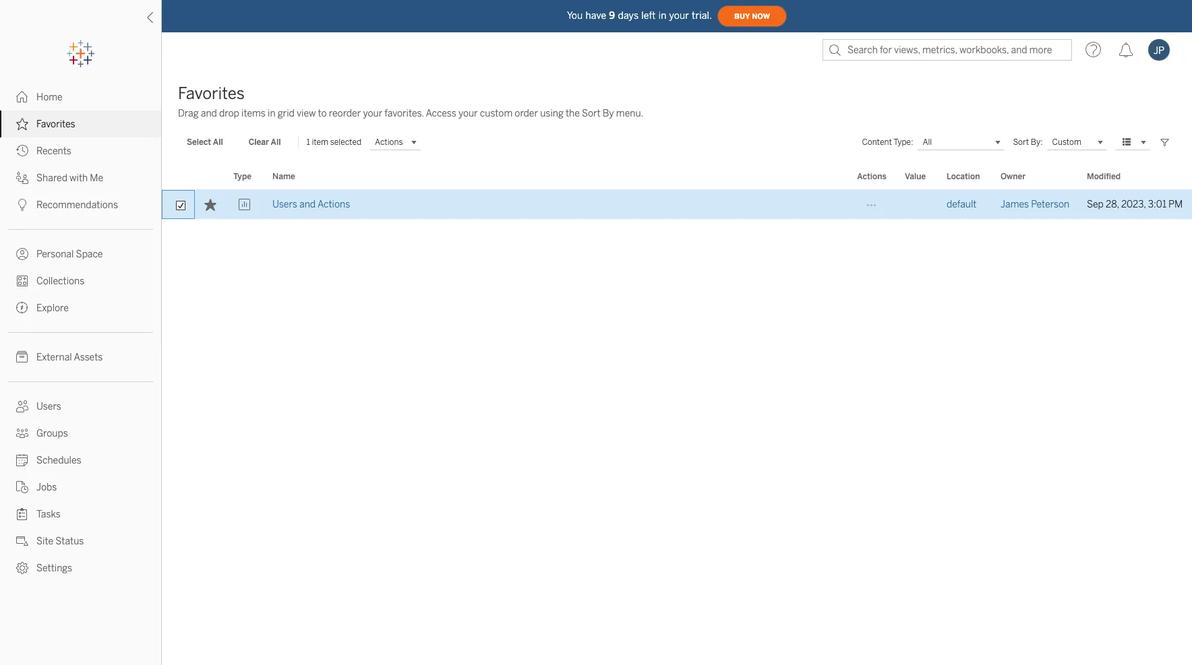 Task type: vqa. For each thing, say whether or not it's contained in the screenshot.
File on the top
no



Task type: locate. For each thing, give the bounding box(es) containing it.
0 horizontal spatial and
[[201, 108, 217, 119]]

1 vertical spatial sort
[[1014, 138, 1030, 147]]

2 horizontal spatial actions
[[858, 172, 887, 181]]

0 vertical spatial and
[[201, 108, 217, 119]]

clear all button
[[240, 134, 290, 150]]

5 by text only_f5he34f image from the top
[[16, 401, 28, 413]]

type
[[233, 172, 252, 181]]

by text only_f5he34f image for recommendations
[[16, 199, 28, 211]]

drag
[[178, 108, 199, 119]]

by text only_f5he34f image left groups
[[16, 428, 28, 440]]

your right access
[[459, 108, 478, 119]]

by text only_f5he34f image up recents link
[[16, 118, 28, 130]]

actions button
[[370, 134, 421, 150]]

users
[[273, 199, 297, 210], [36, 401, 61, 413]]

0 vertical spatial favorites
[[178, 84, 245, 103]]

actions down favorites.
[[375, 138, 403, 147]]

favorites.
[[385, 108, 424, 119]]

by text only_f5he34f image inside the schedules link
[[16, 455, 28, 467]]

name
[[273, 172, 295, 181]]

actions down content
[[858, 172, 887, 181]]

1 horizontal spatial actions
[[375, 138, 403, 147]]

james
[[1001, 199, 1029, 210]]

by text only_f5he34f image left collections on the top of page
[[16, 275, 28, 287]]

9
[[609, 10, 616, 21]]

0 horizontal spatial actions
[[318, 199, 350, 210]]

Search for views, metrics, workbooks, and more text field
[[823, 39, 1073, 61]]

all right "select"
[[213, 138, 223, 147]]

by text only_f5he34f image left recents
[[16, 145, 28, 157]]

groups
[[36, 428, 68, 440]]

by text only_f5he34f image left the recommendations
[[16, 199, 28, 211]]

0 horizontal spatial users
[[36, 401, 61, 413]]

actions inside dropdown button
[[375, 138, 403, 147]]

by
[[603, 108, 614, 119]]

your right the reorder
[[363, 108, 383, 119]]

7 by text only_f5he34f image from the top
[[16, 482, 28, 494]]

1 horizontal spatial users
[[273, 199, 297, 210]]

site status link
[[0, 528, 161, 555]]

4 by text only_f5he34f image from the top
[[16, 351, 28, 364]]

by text only_f5he34f image inside favorites link
[[16, 118, 28, 130]]

by text only_f5he34f image for collections
[[16, 275, 28, 287]]

by text only_f5he34f image left site at the bottom
[[16, 536, 28, 548]]

by text only_f5he34f image inside home link
[[16, 91, 28, 103]]

7 by text only_f5he34f image from the top
[[16, 509, 28, 521]]

2 by text only_f5he34f image from the top
[[16, 145, 28, 157]]

selected
[[330, 138, 362, 147]]

by text only_f5he34f image inside groups link
[[16, 428, 28, 440]]

james peterson
[[1001, 199, 1070, 210]]

in right left
[[659, 10, 667, 21]]

1 vertical spatial favorites
[[36, 119, 75, 130]]

by text only_f5he34f image left schedules
[[16, 455, 28, 467]]

by text only_f5he34f image inside "users" link
[[16, 401, 28, 413]]

in
[[659, 10, 667, 21], [268, 108, 276, 119]]

menu.
[[616, 108, 644, 119]]

by text only_f5he34f image for groups
[[16, 428, 28, 440]]

1 vertical spatial actions
[[858, 172, 887, 181]]

settings
[[36, 563, 72, 575]]

by text only_f5he34f image left tasks
[[16, 509, 28, 521]]

all inside dropdown button
[[923, 138, 932, 147]]

1 horizontal spatial in
[[659, 10, 667, 21]]

favorites drag and drop items in grid view to reorder your favorites. access your custom order using the sort by menu.
[[178, 84, 644, 119]]

3:01
[[1149, 199, 1167, 210]]

by text only_f5he34f image for site status
[[16, 536, 28, 548]]

by text only_f5he34f image left 'explore'
[[16, 302, 28, 314]]

your left "trial." at the right top of the page
[[670, 10, 690, 21]]

by text only_f5he34f image for jobs
[[16, 482, 28, 494]]

by text only_f5he34f image up groups link
[[16, 401, 28, 413]]

and
[[201, 108, 217, 119], [300, 199, 316, 210]]

row group containing users and actions
[[162, 190, 1193, 220]]

1 vertical spatial users
[[36, 401, 61, 413]]

actions inside row group
[[318, 199, 350, 210]]

by text only_f5he34f image left shared
[[16, 172, 28, 184]]

4 by text only_f5he34f image from the top
[[16, 199, 28, 211]]

3 by text only_f5he34f image from the top
[[16, 275, 28, 287]]

0 horizontal spatial all
[[213, 138, 223, 147]]

sort by:
[[1014, 138, 1043, 147]]

by text only_f5he34f image left jobs
[[16, 482, 28, 494]]

6 by text only_f5he34f image from the top
[[16, 428, 28, 440]]

your
[[670, 10, 690, 21], [363, 108, 383, 119], [459, 108, 478, 119]]

by text only_f5he34f image inside personal space link
[[16, 248, 28, 260]]

by text only_f5he34f image
[[16, 91, 28, 103], [16, 248, 28, 260], [16, 275, 28, 287], [16, 351, 28, 364], [16, 401, 28, 413], [16, 428, 28, 440], [16, 482, 28, 494], [16, 536, 28, 548]]

pm
[[1169, 199, 1183, 210]]

using
[[540, 108, 564, 119]]

all button
[[918, 134, 1005, 150]]

buy
[[735, 12, 750, 21]]

users link
[[0, 393, 161, 420]]

sort left by
[[582, 108, 601, 119]]

actions
[[375, 138, 403, 147], [858, 172, 887, 181], [318, 199, 350, 210]]

users down name
[[273, 199, 297, 210]]

2 horizontal spatial your
[[670, 10, 690, 21]]

main navigation. press the up and down arrow keys to access links. element
[[0, 84, 161, 582]]

5 by text only_f5he34f image from the top
[[16, 302, 28, 314]]

by text only_f5he34f image left "settings"
[[16, 563, 28, 575]]

3 by text only_f5he34f image from the top
[[16, 172, 28, 184]]

favorites up recents
[[36, 119, 75, 130]]

0 vertical spatial sort
[[582, 108, 601, 119]]

1 horizontal spatial and
[[300, 199, 316, 210]]

by text only_f5he34f image left home at the top
[[16, 91, 28, 103]]

by:
[[1031, 138, 1043, 147]]

1 by text only_f5he34f image from the top
[[16, 118, 28, 130]]

in left grid
[[268, 108, 276, 119]]

users inside main navigation. press the up and down arrow keys to access links. 'element'
[[36, 401, 61, 413]]

site
[[36, 536, 53, 548]]

cell
[[897, 190, 939, 220]]

reorder
[[329, 108, 361, 119]]

and inside favorites drag and drop items in grid view to reorder your favorites. access your custom order using the sort by menu.
[[201, 108, 217, 119]]

row containing users and actions
[[162, 190, 1193, 220]]

1 by text only_f5he34f image from the top
[[16, 91, 28, 103]]

by text only_f5he34f image inside collections link
[[16, 275, 28, 287]]

2 by text only_f5he34f image from the top
[[16, 248, 28, 260]]

with
[[70, 173, 88, 184]]

row
[[162, 190, 1193, 220]]

all right type: on the top
[[923, 138, 932, 147]]

1 horizontal spatial all
[[271, 138, 281, 147]]

by text only_f5he34f image for home
[[16, 91, 28, 103]]

0 vertical spatial in
[[659, 10, 667, 21]]

28,
[[1106, 199, 1120, 210]]

by text only_f5he34f image inside settings link
[[16, 563, 28, 575]]

1 horizontal spatial favorites
[[178, 84, 245, 103]]

left
[[642, 10, 656, 21]]

by text only_f5he34f image inside site status 'link'
[[16, 536, 28, 548]]

1 vertical spatial in
[[268, 108, 276, 119]]

row group
[[162, 190, 1193, 220]]

to
[[318, 108, 327, 119]]

by text only_f5he34f image left external
[[16, 351, 28, 364]]

list view image
[[1121, 136, 1133, 148]]

the
[[566, 108, 580, 119]]

all
[[213, 138, 223, 147], [271, 138, 281, 147], [923, 138, 932, 147]]

modified
[[1087, 172, 1121, 181]]

0 horizontal spatial in
[[268, 108, 276, 119]]

in inside favorites drag and drop items in grid view to reorder your favorites. access your custom order using the sort by menu.
[[268, 108, 276, 119]]

by text only_f5he34f image inside 'external assets' link
[[16, 351, 28, 364]]

view image
[[238, 199, 251, 211]]

by text only_f5he34f image
[[16, 118, 28, 130], [16, 145, 28, 157], [16, 172, 28, 184], [16, 199, 28, 211], [16, 302, 28, 314], [16, 455, 28, 467], [16, 509, 28, 521], [16, 563, 28, 575]]

all for clear all
[[271, 138, 281, 147]]

8 by text only_f5he34f image from the top
[[16, 563, 28, 575]]

status
[[55, 536, 84, 548]]

favorites inside favorites drag and drop items in grid view to reorder your favorites. access your custom order using the sort by menu.
[[178, 84, 245, 103]]

2 horizontal spatial all
[[923, 138, 932, 147]]

and down 1
[[300, 199, 316, 210]]

favorites inside main navigation. press the up and down arrow keys to access links. 'element'
[[36, 119, 75, 130]]

by text only_f5he34f image inside "tasks" link
[[16, 509, 28, 521]]

tasks
[[36, 509, 61, 521]]

8 by text only_f5he34f image from the top
[[16, 536, 28, 548]]

and left drop
[[201, 108, 217, 119]]

by text only_f5he34f image left personal
[[16, 248, 28, 260]]

custom
[[480, 108, 513, 119]]

by text only_f5he34f image inside recents link
[[16, 145, 28, 157]]

2 all from the left
[[271, 138, 281, 147]]

owner
[[1001, 172, 1026, 181]]

sort
[[582, 108, 601, 119], [1014, 138, 1030, 147]]

users up groups
[[36, 401, 61, 413]]

drop
[[219, 108, 239, 119]]

by text only_f5he34f image inside jobs link
[[16, 482, 28, 494]]

by text only_f5he34f image inside recommendations link
[[16, 199, 28, 211]]

0 horizontal spatial sort
[[582, 108, 601, 119]]

6 by text only_f5he34f image from the top
[[16, 455, 28, 467]]

0 vertical spatial actions
[[375, 138, 403, 147]]

3 all from the left
[[923, 138, 932, 147]]

grid
[[162, 165, 1193, 666]]

favorites for favorites drag and drop items in grid view to reorder your favorites. access your custom order using the sort by menu.
[[178, 84, 245, 103]]

actions down 1 item selected
[[318, 199, 350, 210]]

by text only_f5he34f image for external assets
[[16, 351, 28, 364]]

1 all from the left
[[213, 138, 223, 147]]

by text only_f5he34f image inside explore link
[[16, 302, 28, 314]]

shared with me
[[36, 173, 103, 184]]

all right clear on the left of page
[[271, 138, 281, 147]]

order
[[515, 108, 538, 119]]

custom
[[1053, 137, 1082, 146]]

explore link
[[0, 295, 161, 322]]

0 horizontal spatial your
[[363, 108, 383, 119]]

favorites up drop
[[178, 84, 245, 103]]

by text only_f5he34f image inside shared with me link
[[16, 172, 28, 184]]

settings link
[[0, 555, 161, 582]]

2 vertical spatial actions
[[318, 199, 350, 210]]

select all button
[[178, 134, 232, 150]]

0 horizontal spatial favorites
[[36, 119, 75, 130]]

favorites
[[178, 84, 245, 103], [36, 119, 75, 130]]

by text only_f5he34f image for personal space
[[16, 248, 28, 260]]

0 vertical spatial users
[[273, 199, 297, 210]]

you
[[567, 10, 583, 21]]

sort left by:
[[1014, 138, 1030, 147]]

peterson
[[1032, 199, 1070, 210]]

in for you
[[659, 10, 667, 21]]

schedules
[[36, 455, 81, 467]]

assets
[[74, 352, 103, 364]]

james peterson link
[[1001, 190, 1070, 220]]



Task type: describe. For each thing, give the bounding box(es) containing it.
external
[[36, 352, 72, 364]]

item
[[312, 138, 329, 147]]

explore
[[36, 303, 69, 314]]

1 item selected
[[307, 138, 362, 147]]

now
[[752, 12, 770, 21]]

personal space
[[36, 249, 103, 260]]

collections
[[36, 276, 85, 287]]

grid containing users and actions
[[162, 165, 1193, 666]]

all for select all
[[213, 138, 223, 147]]

location
[[947, 172, 981, 181]]

1 horizontal spatial your
[[459, 108, 478, 119]]

default link
[[947, 190, 977, 220]]

content
[[862, 138, 892, 147]]

shared
[[36, 173, 67, 184]]

sep
[[1087, 199, 1104, 210]]

have
[[586, 10, 607, 21]]

select
[[187, 138, 211, 147]]

content type:
[[862, 138, 914, 147]]

trial.
[[692, 10, 712, 21]]

select all
[[187, 138, 223, 147]]

custom button
[[1047, 134, 1108, 150]]

external assets
[[36, 352, 103, 364]]

groups link
[[0, 420, 161, 447]]

site status
[[36, 536, 84, 548]]

recents link
[[0, 138, 161, 165]]

buy now
[[735, 12, 770, 21]]

users and actions link
[[273, 190, 350, 220]]

personal space link
[[0, 241, 161, 268]]

by text only_f5he34f image for explore
[[16, 302, 28, 314]]

1
[[307, 138, 310, 147]]

default
[[947, 199, 977, 210]]

space
[[76, 249, 103, 260]]

by text only_f5he34f image for recents
[[16, 145, 28, 157]]

tasks link
[[0, 501, 161, 528]]

value
[[905, 172, 926, 181]]

users and actions
[[273, 199, 350, 210]]

1 horizontal spatial sort
[[1014, 138, 1030, 147]]

clear
[[249, 138, 269, 147]]

grid
[[278, 108, 295, 119]]

in for favorites
[[268, 108, 276, 119]]

access
[[426, 108, 457, 119]]

favorites link
[[0, 111, 161, 138]]

recommendations link
[[0, 192, 161, 219]]

collections link
[[0, 268, 161, 295]]

2023,
[[1122, 199, 1147, 210]]

buy now button
[[718, 5, 787, 27]]

recents
[[36, 146, 71, 157]]

recommendations
[[36, 200, 118, 211]]

items
[[242, 108, 266, 119]]

sort inside favorites drag and drop items in grid view to reorder your favorites. access your custom order using the sort by menu.
[[582, 108, 601, 119]]

by text only_f5he34f image for tasks
[[16, 509, 28, 521]]

by text only_f5he34f image for favorites
[[16, 118, 28, 130]]

shared with me link
[[0, 165, 161, 192]]

sep 28, 2023, 3:01 pm
[[1087, 199, 1183, 210]]

by text only_f5he34f image for settings
[[16, 563, 28, 575]]

navigation panel element
[[0, 40, 161, 582]]

you have 9 days left in your trial.
[[567, 10, 712, 21]]

view
[[297, 108, 316, 119]]

days
[[618, 10, 639, 21]]

me
[[90, 173, 103, 184]]

home
[[36, 92, 63, 103]]

schedules link
[[0, 447, 161, 474]]

personal
[[36, 249, 74, 260]]

by text only_f5he34f image for users
[[16, 401, 28, 413]]

external assets link
[[0, 344, 161, 371]]

clear all
[[249, 138, 281, 147]]

favorites for favorites
[[36, 119, 75, 130]]

users for users and actions
[[273, 199, 297, 210]]

by text only_f5he34f image for schedules
[[16, 455, 28, 467]]

1 vertical spatial and
[[300, 199, 316, 210]]

type:
[[894, 138, 914, 147]]

users for users
[[36, 401, 61, 413]]

by text only_f5he34f image for shared with me
[[16, 172, 28, 184]]

jobs
[[36, 482, 57, 494]]

jobs link
[[0, 474, 161, 501]]

home link
[[0, 84, 161, 111]]



